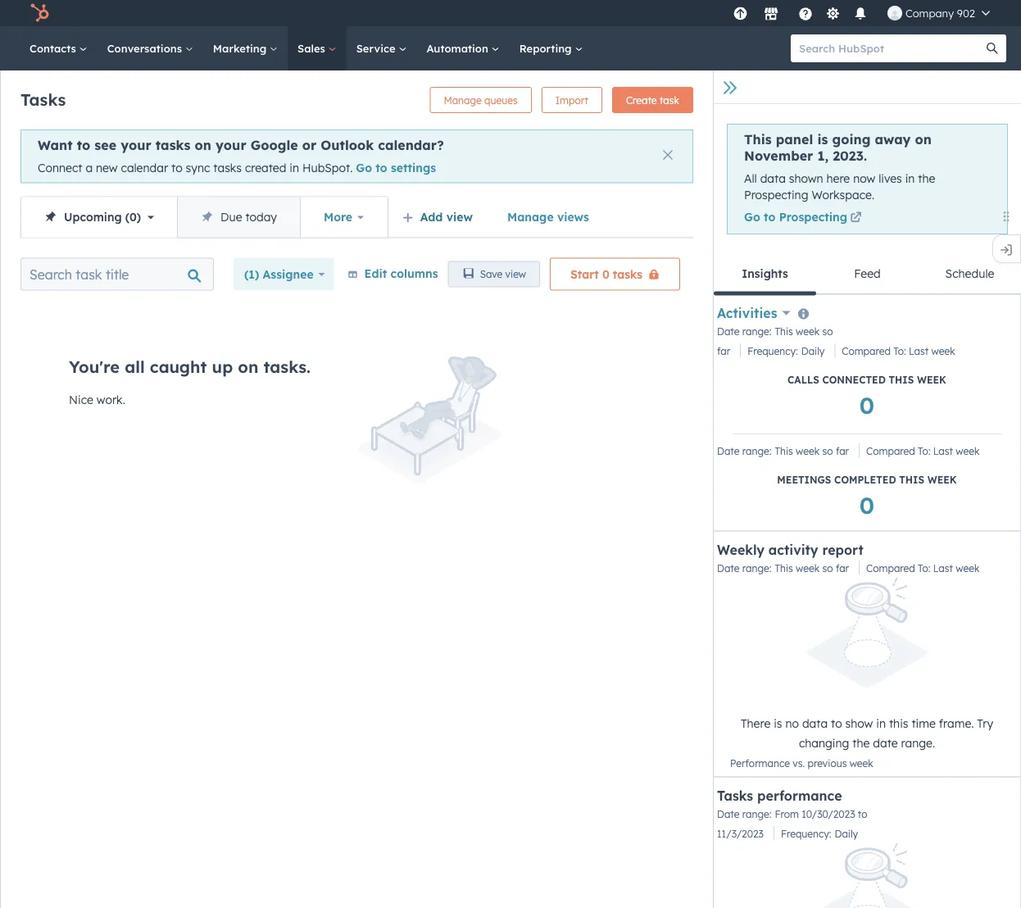 Task type: locate. For each thing, give the bounding box(es) containing it.
the down show
[[853, 736, 870, 750]]

data inside all data shown here now lives in the prospecting workspace.
[[760, 171, 786, 186]]

hubspot.
[[302, 161, 353, 175]]

service
[[356, 41, 399, 55]]

queues
[[485, 94, 518, 106]]

compared to: last week
[[842, 345, 956, 357], [867, 445, 980, 457], [867, 562, 980, 575]]

here
[[827, 171, 850, 186]]

go to prospecting
[[744, 210, 848, 224]]

range.
[[901, 736, 936, 750]]

1 0 button from the top
[[860, 389, 875, 420]]

add view
[[420, 210, 473, 224]]

in inside all data shown here now lives in the prospecting workspace.
[[906, 171, 915, 186]]

company 902 button
[[878, 0, 1000, 26]]

frame.
[[939, 716, 974, 731]]

on inside this panel is going away on november 1, 2023.
[[915, 131, 932, 148]]

1 vertical spatial manage
[[507, 210, 554, 224]]

2 vertical spatial compared
[[867, 562, 916, 575]]

0 horizontal spatial view
[[447, 210, 473, 224]]

1 vertical spatial 0 button
[[860, 489, 875, 520]]

2 horizontal spatial tasks
[[613, 267, 643, 281]]

due today link
[[177, 197, 300, 237]]

report
[[823, 542, 864, 558]]

0 vertical spatial the
[[918, 171, 936, 186]]

marketplaces button
[[754, 0, 789, 26]]

nice work.
[[69, 392, 125, 407]]

0 horizontal spatial the
[[853, 736, 870, 750]]

1 vertical spatial to:
[[918, 445, 931, 457]]

Search HubSpot search field
[[791, 34, 992, 62]]

0 horizontal spatial on
[[195, 137, 211, 153]]

0 vertical spatial frequency: daily
[[748, 345, 825, 357]]

view for add view
[[447, 210, 473, 224]]

prospecting inside all data shown here now lives in the prospecting workspace.
[[744, 187, 809, 202]]

daily inside calls connected this week "element"
[[802, 345, 825, 357]]

1 vertical spatial compared
[[867, 445, 916, 457]]

compared to: last week inside calls connected this week "element"
[[842, 345, 956, 357]]

1 vertical spatial view
[[505, 268, 526, 280]]

outlook
[[321, 137, 374, 153]]

1 horizontal spatial the
[[918, 171, 936, 186]]

far down report
[[836, 562, 849, 575]]

link opens in a new window image
[[851, 213, 862, 224]]

date range: this week so far
[[717, 445, 849, 457], [717, 562, 849, 575]]

1 range: from the top
[[743, 325, 772, 338]]

save
[[480, 268, 503, 280]]

2 vertical spatial tasks
[[613, 267, 643, 281]]

0 up meetings completed this week element
[[860, 390, 875, 419]]

frequency: daily for 10/30/2023
[[781, 828, 858, 840]]

to inside there is no data to show in this time frame. try changing the date range.
[[831, 716, 842, 731]]

created
[[245, 161, 286, 175]]

frequency: for from
[[781, 828, 832, 840]]

help button
[[792, 0, 820, 26]]

view right save on the left top of the page
[[505, 268, 526, 280]]

service link
[[347, 26, 417, 71]]

1 vertical spatial frequency: daily
[[781, 828, 858, 840]]

see
[[95, 137, 116, 153]]

sales
[[298, 41, 328, 55]]

0 vertical spatial view
[[447, 210, 473, 224]]

your up calendar
[[121, 137, 151, 153]]

prospecting up the go to prospecting
[[744, 187, 809, 202]]

2023.
[[833, 148, 867, 164]]

1 horizontal spatial manage
[[507, 210, 554, 224]]

1 date from the top
[[717, 325, 740, 338]]

frequency: daily for week
[[748, 345, 825, 357]]

2 0 button from the top
[[860, 489, 875, 520]]

1 vertical spatial tasks
[[717, 788, 754, 804]]

you're all caught up on tasks.
[[69, 356, 311, 377]]

date range: inside calls connected this week "element"
[[717, 325, 772, 338]]

1 vertical spatial compared to: last week
[[867, 445, 980, 457]]

daily
[[802, 345, 825, 357], [835, 828, 858, 840]]

on right away
[[915, 131, 932, 148]]

0 vertical spatial manage
[[444, 94, 482, 106]]

want to see your tasks on your google or outlook calendar? alert
[[20, 130, 694, 183]]

the inside there is no data to show in this time frame. try changing the date range.
[[853, 736, 870, 750]]

1 vertical spatial frequency:
[[781, 828, 832, 840]]

frequency: inside calls connected this week "element"
[[748, 345, 798, 357]]

the
[[918, 171, 936, 186], [853, 736, 870, 750]]

the inside all data shown here now lives in the prospecting workspace.
[[918, 171, 936, 186]]

902
[[957, 6, 976, 20]]

upgrade link
[[730, 5, 751, 22]]

task
[[660, 94, 680, 106]]

1 vertical spatial date range:
[[717, 808, 772, 820]]

compared to: last week inside meetings completed this week element
[[867, 445, 980, 457]]

0 vertical spatial last
[[909, 345, 929, 357]]

1 horizontal spatial on
[[238, 356, 259, 377]]

range: inside meetings completed this week element
[[743, 445, 772, 457]]

weekly
[[717, 542, 765, 558]]

1 vertical spatial so
[[823, 445, 833, 457]]

0 button up report
[[860, 489, 875, 520]]

save view
[[480, 268, 526, 280]]

data right all
[[760, 171, 786, 186]]

upcoming
[[64, 210, 122, 224]]

1 date range: from the top
[[717, 325, 772, 338]]

link opens in a new window image
[[851, 211, 862, 227]]

2 so from the top
[[823, 445, 833, 457]]

on right up
[[238, 356, 259, 377]]

0 button inside meetings completed this week element
[[860, 489, 875, 520]]

date range:
[[717, 325, 772, 338], [717, 808, 772, 820]]

view inside add view popup button
[[447, 210, 473, 224]]

go down outlook
[[356, 161, 372, 175]]

to left settings
[[376, 161, 388, 175]]

calendar?
[[378, 137, 444, 153]]

on up sync
[[195, 137, 211, 153]]

1 horizontal spatial data
[[803, 716, 828, 731]]

activity
[[769, 542, 819, 558]]

navigation containing upcoming
[[20, 196, 388, 238]]

1 so from the top
[[823, 325, 833, 338]]

0 horizontal spatial go
[[356, 161, 372, 175]]

go down all
[[744, 210, 761, 224]]

0 vertical spatial date range: this week so far
[[717, 445, 849, 457]]

0 vertical spatial date range:
[[717, 325, 772, 338]]

0 horizontal spatial in
[[290, 161, 299, 175]]

your up created
[[216, 137, 246, 153]]

prospecting down workspace.
[[779, 210, 848, 224]]

0 vertical spatial data
[[760, 171, 786, 186]]

notifications button
[[847, 0, 875, 26]]

1 horizontal spatial tasks
[[717, 788, 754, 804]]

1 vertical spatial the
[[853, 736, 870, 750]]

this inside "this week so far"
[[775, 325, 793, 338]]

schedule link
[[919, 254, 1021, 293]]

range:
[[743, 325, 772, 338], [743, 445, 772, 457], [743, 562, 772, 575], [743, 808, 772, 820]]

manage views
[[507, 210, 589, 224]]

date
[[717, 325, 740, 338], [717, 445, 740, 457], [717, 562, 740, 575], [717, 808, 740, 820]]

data inside there is no data to show in this time frame. try changing the date range.
[[803, 716, 828, 731]]

2 vertical spatial so
[[823, 562, 833, 575]]

3 date from the top
[[717, 562, 740, 575]]

help image
[[798, 7, 813, 22]]

0 vertical spatial prospecting
[[744, 187, 809, 202]]

0 button
[[860, 389, 875, 420], [860, 489, 875, 520]]

0 horizontal spatial tasks
[[156, 137, 191, 153]]

to: inside calls connected this week "element"
[[894, 345, 906, 357]]

feed
[[854, 266, 881, 281]]

in right created
[[290, 161, 299, 175]]

1 date range: this week so far from the top
[[717, 445, 849, 457]]

tasks right sync
[[213, 161, 242, 175]]

0 vertical spatial tasks
[[156, 137, 191, 153]]

tasks right start
[[613, 267, 643, 281]]

start 0 tasks
[[571, 267, 643, 281]]

1 vertical spatial far
[[836, 445, 849, 457]]

is inside this panel is going away on november 1, 2023.
[[818, 131, 828, 148]]

frequency: down from
[[781, 828, 832, 840]]

on for away
[[915, 131, 932, 148]]

save view button
[[448, 261, 540, 287]]

to right 10/30/2023
[[858, 808, 868, 820]]

so inside meetings completed this week element
[[823, 445, 833, 457]]

tasks
[[156, 137, 191, 153], [213, 161, 242, 175], [613, 267, 643, 281]]

to:
[[894, 345, 906, 357], [918, 445, 931, 457], [918, 562, 931, 575]]

0 button up meetings completed this week element
[[860, 389, 875, 420]]

0 vertical spatial to:
[[894, 345, 906, 357]]

data
[[760, 171, 786, 186], [803, 716, 828, 731]]

tasks up 11/3/2023
[[717, 788, 754, 804]]

data up changing
[[803, 716, 828, 731]]

company 902
[[906, 6, 976, 20]]

tasks up sync
[[156, 137, 191, 153]]

date range: for far
[[717, 325, 772, 338]]

notifications image
[[853, 7, 868, 22]]

tasks up want
[[20, 89, 66, 109]]

0 horizontal spatial is
[[774, 716, 783, 731]]

frequency: daily inside calls connected this week "element"
[[748, 345, 825, 357]]

insights
[[742, 266, 789, 281]]

tasks for tasks performance
[[717, 788, 754, 804]]

due
[[221, 210, 242, 224]]

in left 'this'
[[877, 716, 886, 731]]

0 vertical spatial frequency:
[[748, 345, 798, 357]]

view right add
[[447, 210, 473, 224]]

the right lives
[[918, 171, 936, 186]]

1 horizontal spatial daily
[[835, 828, 858, 840]]

0 horizontal spatial data
[[760, 171, 786, 186]]

to left sync
[[171, 161, 183, 175]]

tasks inside button
[[613, 267, 643, 281]]

views
[[557, 210, 589, 224]]

0 vertical spatial is
[[818, 131, 828, 148]]

1 vertical spatial go
[[744, 210, 761, 224]]

0 right upcoming
[[130, 210, 137, 224]]

edit columns
[[364, 266, 438, 280]]

on for tasks
[[195, 137, 211, 153]]

this week so far
[[717, 325, 833, 357]]

1 horizontal spatial in
[[877, 716, 886, 731]]

caught
[[150, 356, 207, 377]]

0 button inside calls connected this week "element"
[[860, 389, 875, 420]]

performance vs. previous week
[[730, 757, 874, 770]]

is inside there is no data to show in this time frame. try changing the date range.
[[774, 716, 783, 731]]

create task
[[626, 94, 680, 106]]

3 so from the top
[[823, 562, 833, 575]]

want to see your tasks on your google or outlook calendar? connect a new calendar to sync tasks created in hubspot. go to settings
[[38, 137, 444, 175]]

2 date from the top
[[717, 445, 740, 457]]

0 inside meetings completed this week element
[[860, 490, 875, 519]]

manage left the queues
[[444, 94, 482, 106]]

meetings completed this week element
[[717, 441, 1017, 527]]

to inside from 10/30/2023 to 11/3/2023
[[858, 808, 868, 820]]

tab list containing insights
[[714, 254, 1021, 295]]

2 horizontal spatial on
[[915, 131, 932, 148]]

in right lives
[[906, 171, 915, 186]]

1 horizontal spatial view
[[505, 268, 526, 280]]

this inside this panel is going away on november 1, 2023.
[[744, 131, 772, 148]]

marketing link
[[203, 26, 288, 71]]

2 range: from the top
[[743, 445, 772, 457]]

to left show
[[831, 716, 842, 731]]

or
[[302, 137, 317, 153]]

far inside meetings completed this week element
[[836, 445, 849, 457]]

0 horizontal spatial daily
[[802, 345, 825, 357]]

show
[[846, 716, 873, 731]]

prospecting inside go to prospecting link
[[779, 210, 848, 224]]

date
[[873, 736, 898, 750]]

1 vertical spatial last
[[934, 445, 953, 457]]

0 vertical spatial compared
[[842, 345, 891, 357]]

date range: up 11/3/2023
[[717, 808, 772, 820]]

date inside meetings completed this week element
[[717, 445, 740, 457]]

0 horizontal spatial your
[[121, 137, 151, 153]]

)
[[137, 210, 141, 224]]

2 horizontal spatial in
[[906, 171, 915, 186]]

in inside want to see your tasks on your google or outlook calendar? connect a new calendar to sync tasks created in hubspot. go to settings
[[290, 161, 299, 175]]

create task link
[[612, 87, 694, 113]]

0 horizontal spatial manage
[[444, 94, 482, 106]]

far down the activities
[[717, 345, 731, 357]]

in for time
[[877, 716, 886, 731]]

manage inside tasks banner
[[444, 94, 482, 106]]

4 date from the top
[[717, 808, 740, 820]]

is left no at bottom
[[774, 716, 783, 731]]

2 vertical spatial compared to: last week
[[867, 562, 980, 575]]

0 vertical spatial compared to: last week
[[842, 345, 956, 357]]

far down calls connected this week "element"
[[836, 445, 849, 457]]

view inside "save view" button
[[505, 268, 526, 280]]

manage left "views"
[[507, 210, 554, 224]]

frequency: daily down activities popup button
[[748, 345, 825, 357]]

range: inside calls connected this week "element"
[[743, 325, 772, 338]]

start
[[571, 267, 599, 281]]

1 horizontal spatial is
[[818, 131, 828, 148]]

0 vertical spatial tasks
[[20, 89, 66, 109]]

(
[[125, 210, 130, 224]]

on inside want to see your tasks on your google or outlook calendar? connect a new calendar to sync tasks created in hubspot. go to settings
[[195, 137, 211, 153]]

3 range: from the top
[[743, 562, 772, 575]]

navigation
[[20, 196, 388, 238]]

tasks banner
[[20, 82, 694, 113]]

0 vertical spatial go
[[356, 161, 372, 175]]

1 vertical spatial prospecting
[[779, 210, 848, 224]]

tasks inside banner
[[20, 89, 66, 109]]

0 up report
[[860, 490, 875, 519]]

0 horizontal spatial tasks
[[20, 89, 66, 109]]

2 date range: this week so far from the top
[[717, 562, 849, 575]]

0 vertical spatial 0 button
[[860, 389, 875, 420]]

0 vertical spatial so
[[823, 325, 833, 338]]

1 horizontal spatial tasks
[[213, 161, 242, 175]]

0 vertical spatial daily
[[802, 345, 825, 357]]

to up insights
[[764, 210, 776, 224]]

is right the panel
[[818, 131, 828, 148]]

1 vertical spatial daily
[[835, 828, 858, 840]]

frequency: daily down 10/30/2023
[[781, 828, 858, 840]]

tasks.
[[264, 356, 311, 377]]

in inside there is no data to show in this time frame. try changing the date range.
[[877, 716, 886, 731]]

date range: down the activities
[[717, 325, 772, 338]]

0 right start
[[603, 267, 610, 281]]

frequency: down activities popup button
[[748, 345, 798, 357]]

1 vertical spatial date range: this week so far
[[717, 562, 849, 575]]

try
[[978, 716, 994, 731]]

frequency:
[[748, 345, 798, 357], [781, 828, 832, 840]]

1 vertical spatial is
[[774, 716, 783, 731]]

1 vertical spatial data
[[803, 716, 828, 731]]

0 button for calls connected this week "element"
[[860, 389, 875, 420]]

this
[[889, 716, 909, 731]]

work.
[[97, 392, 125, 407]]

0 vertical spatial far
[[717, 345, 731, 357]]

1 horizontal spatial your
[[216, 137, 246, 153]]

tab list
[[714, 254, 1021, 295]]

2 date range: from the top
[[717, 808, 772, 820]]

search button
[[979, 34, 1007, 62]]



Task type: describe. For each thing, give the bounding box(es) containing it.
sales link
[[288, 26, 347, 71]]

1,
[[818, 148, 829, 164]]

automation link
[[417, 26, 510, 71]]

a
[[86, 161, 93, 175]]

sync
[[186, 161, 210, 175]]

manage for manage views
[[507, 210, 554, 224]]

mateo roberts image
[[888, 6, 903, 20]]

automation
[[427, 41, 492, 55]]

daily for 10/30/2023
[[835, 828, 858, 840]]

contacts
[[30, 41, 79, 55]]

to left see
[[77, 137, 90, 153]]

0 inside button
[[603, 267, 610, 281]]

performance
[[730, 757, 790, 770]]

2 your from the left
[[216, 137, 246, 153]]

performance
[[758, 788, 842, 804]]

all
[[744, 171, 757, 186]]

daily for week
[[802, 345, 825, 357]]

go to prospecting link
[[744, 210, 865, 227]]

no
[[786, 716, 799, 731]]

from
[[775, 808, 799, 820]]

edit
[[364, 266, 387, 280]]

panel
[[776, 131, 813, 148]]

new
[[96, 161, 118, 175]]

changing
[[799, 736, 850, 750]]

1 vertical spatial tasks
[[213, 161, 242, 175]]

more button
[[300, 197, 388, 237]]

this panel is going away on november 1, 2023.
[[744, 131, 932, 164]]

reporting
[[520, 41, 575, 55]]

go to settings link
[[356, 161, 436, 175]]

2 vertical spatial last
[[934, 562, 953, 575]]

hubspot image
[[30, 3, 49, 23]]

conversations
[[107, 41, 185, 55]]

want
[[38, 137, 73, 153]]

calendar
[[121, 161, 168, 175]]

to: inside meetings completed this week element
[[918, 445, 931, 457]]

more
[[324, 210, 353, 224]]

1 horizontal spatial go
[[744, 210, 761, 224]]

compared inside calls connected this week "element"
[[842, 345, 891, 357]]

going
[[833, 131, 871, 148]]

previous
[[808, 757, 847, 770]]

away
[[875, 131, 911, 148]]

upcoming ( 0 )
[[64, 210, 141, 224]]

you're
[[69, 356, 120, 377]]

company
[[906, 6, 954, 20]]

company 902 menu
[[729, 0, 1002, 26]]

10/30/2023
[[802, 808, 855, 820]]

date range: this week so far inside meetings completed this week element
[[717, 445, 849, 457]]

upgrade image
[[733, 7, 748, 22]]

1 your from the left
[[121, 137, 151, 153]]

create
[[626, 94, 657, 106]]

due today
[[221, 210, 277, 224]]

close image
[[663, 150, 673, 160]]

frequency: for this
[[748, 345, 798, 357]]

tasks for tasks
[[20, 89, 66, 109]]

shown
[[789, 171, 824, 186]]

feed link
[[817, 254, 919, 293]]

today
[[245, 210, 277, 224]]

weekly activity report
[[717, 542, 864, 558]]

insights link
[[714, 254, 817, 295]]

activities button
[[717, 303, 791, 323]]

hubspot link
[[20, 3, 61, 23]]

0 button for meetings completed this week element
[[860, 489, 875, 520]]

from 10/30/2023 to 11/3/2023
[[717, 808, 868, 840]]

date range: for 11/3/2023
[[717, 808, 772, 820]]

start 0 tasks button
[[550, 258, 680, 291]]

marketing
[[213, 41, 270, 55]]

2 vertical spatial to:
[[918, 562, 931, 575]]

last inside calls connected this week "element"
[[909, 345, 929, 357]]

workspace.
[[812, 187, 875, 202]]

far inside "this week so far"
[[717, 345, 731, 357]]

contacts link
[[20, 26, 97, 71]]

2 vertical spatial far
[[836, 562, 849, 575]]

so inside "this week so far"
[[823, 325, 833, 338]]

week inside "this week so far"
[[796, 325, 820, 338]]

4 range: from the top
[[743, 808, 772, 820]]

all
[[125, 356, 145, 377]]

there is no data to show in this time frame. try changing the date range.
[[741, 716, 994, 750]]

0 inside calls connected this week "element"
[[860, 390, 875, 419]]

nice
[[69, 392, 93, 407]]

marketplaces image
[[764, 7, 779, 22]]

compared inside meetings completed this week element
[[867, 445, 916, 457]]

settings
[[391, 161, 436, 175]]

last inside meetings completed this week element
[[934, 445, 953, 457]]

go inside want to see your tasks on your google or outlook calendar? connect a new calendar to sync tasks created in hubspot. go to settings
[[356, 161, 372, 175]]

up
[[212, 356, 233, 377]]

time
[[912, 716, 936, 731]]

connect
[[38, 161, 82, 175]]

search image
[[987, 43, 999, 54]]

all data shown here now lives in the prospecting workspace.
[[744, 171, 936, 202]]

date inside calls connected this week "element"
[[717, 325, 740, 338]]

calls connected this week element
[[717, 321, 1017, 427]]

view for save view
[[505, 268, 526, 280]]

settings image
[[826, 7, 841, 22]]

in for prospecting
[[906, 171, 915, 186]]

conversations link
[[97, 26, 203, 71]]

tasks performance
[[717, 788, 842, 804]]

google
[[251, 137, 298, 153]]

manage queues
[[444, 94, 518, 106]]

schedule
[[946, 266, 995, 281]]

manage for manage queues
[[444, 94, 482, 106]]

columns
[[391, 266, 438, 280]]

Search task title search field
[[20, 258, 214, 291]]

11/3/2023
[[717, 828, 764, 840]]

now
[[854, 171, 876, 186]]

november
[[744, 148, 814, 164]]

import link
[[542, 87, 603, 113]]

settings link
[[823, 5, 844, 22]]

add view button
[[392, 201, 487, 233]]



Task type: vqa. For each thing, say whether or not it's contained in the screenshot.
Upgrade
no



